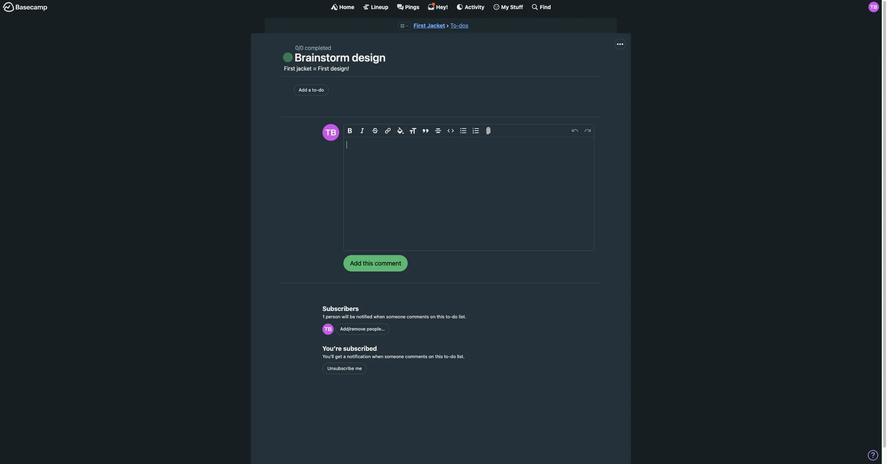 Task type: describe. For each thing, give the bounding box(es) containing it.
this for subscribers
[[437, 314, 444, 319]]

when for subscribers
[[374, 314, 385, 319]]

to- for 1
[[446, 314, 452, 319]]

my stuff button
[[493, 3, 523, 10]]

completed
[[305, 45, 331, 51]]

brainstorm design link
[[295, 51, 386, 64]]

first jacket
[[414, 22, 445, 29]]

find
[[540, 4, 551, 10]]

add/remove
[[340, 326, 366, 332]]

on for you're
[[429, 353, 434, 359]]

jacket
[[297, 65, 312, 72]]

subscribers
[[322, 305, 359, 312]]

first for first jacket = first design!
[[284, 65, 295, 72]]

subscribers 1 person will be notified when someone comments on this to-do list.
[[322, 305, 466, 319]]

0/0 completed link
[[295, 45, 331, 51]]

pings button
[[397, 3, 419, 10]]

first jacket = first design!
[[284, 65, 349, 72]]

get
[[335, 353, 342, 359]]

unsubscribe me
[[327, 365, 362, 371]]

activity
[[465, 4, 484, 10]]

a inside button
[[308, 87, 311, 93]]

› to-dos
[[447, 22, 468, 29]]

list. for you're
[[457, 353, 465, 359]]

1 vertical spatial tyler black image
[[322, 124, 339, 141]]

0/0
[[295, 45, 303, 51]]

you'll
[[322, 353, 334, 359]]

to-dos link
[[450, 22, 468, 29]]

do for 1
[[452, 314, 458, 319]]

=
[[313, 65, 317, 72]]

hey! button
[[428, 2, 448, 10]]

tyler black image inside main element
[[869, 2, 879, 12]]

you're
[[322, 345, 342, 352]]

notified
[[356, 314, 372, 319]]

to- for subscribed
[[444, 353, 450, 359]]

do inside button
[[319, 87, 324, 93]]

to-
[[450, 22, 459, 29]]

unsubscribe
[[327, 365, 354, 371]]

2 vertical spatial tyler black image
[[322, 323, 334, 335]]

1
[[322, 314, 325, 319]]

home link
[[331, 3, 354, 10]]

1 horizontal spatial first
[[318, 65, 329, 72]]

me
[[355, 365, 362, 371]]

add a to-do
[[299, 87, 324, 93]]



Task type: locate. For each thing, give the bounding box(es) containing it.
list.
[[459, 314, 466, 319], [457, 353, 465, 359]]

1 vertical spatial this
[[435, 353, 443, 359]]

design!
[[330, 65, 349, 72]]

when inside 'subscribers 1 person will be notified when someone comments on this to-do list.'
[[374, 314, 385, 319]]

0 vertical spatial list.
[[459, 314, 466, 319]]

a
[[308, 87, 311, 93], [343, 353, 346, 359]]

on inside you're subscribed you'll get a notification when someone comments on this to-do list.
[[429, 353, 434, 359]]

this
[[437, 314, 444, 319], [435, 353, 443, 359]]

pings
[[405, 4, 419, 10]]

0 vertical spatial when
[[374, 314, 385, 319]]

comments for subscribers
[[407, 314, 429, 319]]

switch accounts image
[[3, 2, 48, 13]]

when inside you're subscribed you'll get a notification when someone comments on this to-do list.
[[372, 353, 383, 359]]

when
[[374, 314, 385, 319], [372, 353, 383, 359]]

to- inside 'subscribers 1 person will be notified when someone comments on this to-do list.'
[[446, 314, 452, 319]]

1 vertical spatial a
[[343, 353, 346, 359]]

0 vertical spatial someone
[[386, 314, 406, 319]]

first for first jacket
[[414, 22, 426, 29]]

comments inside 'subscribers 1 person will be notified when someone comments on this to-do list.'
[[407, 314, 429, 319]]

someone down people…
[[385, 353, 404, 359]]

do
[[319, 87, 324, 93], [452, 314, 458, 319], [450, 353, 456, 359]]

someone for subscribers
[[386, 314, 406, 319]]

on inside 'subscribers 1 person will be notified when someone comments on this to-do list.'
[[430, 314, 436, 319]]

dos
[[459, 22, 468, 29]]

someone right notified
[[386, 314, 406, 319]]

0 vertical spatial this
[[437, 314, 444, 319]]

find button
[[532, 3, 551, 10]]

0 horizontal spatial a
[[308, 87, 311, 93]]

you're subscribed you'll get a notification when someone comments on this to-do list.
[[322, 345, 465, 359]]

subscribed
[[343, 345, 377, 352]]

1 vertical spatial comments
[[405, 353, 427, 359]]

0 vertical spatial do
[[319, 87, 324, 93]]

add
[[299, 87, 307, 93]]

unsubscribe me button
[[322, 363, 367, 374]]

comments inside you're subscribed you'll get a notification when someone comments on this to-do list.
[[405, 353, 427, 359]]

0 vertical spatial tyler black image
[[869, 2, 879, 12]]

first
[[414, 22, 426, 29], [284, 65, 295, 72], [318, 65, 329, 72]]

add/remove people…
[[340, 326, 385, 332]]

brainstorm
[[295, 51, 350, 64]]

to- inside you're subscribed you'll get a notification when someone comments on this to-do list.
[[444, 353, 450, 359]]

a right 'get'
[[343, 353, 346, 359]]

comments for you're
[[405, 353, 427, 359]]

on for subscribers
[[430, 314, 436, 319]]

jacket
[[427, 22, 445, 29]]

someone inside 'subscribers 1 person will be notified when someone comments on this to-do list.'
[[386, 314, 406, 319]]

to- inside button
[[312, 87, 319, 93]]

person
[[326, 314, 340, 319]]

a inside you're subscribed you'll get a notification when someone comments on this to-do list.
[[343, 353, 346, 359]]

hey!
[[436, 4, 448, 10]]

someone inside you're subscribed you'll get a notification when someone comments on this to-do list.
[[385, 353, 404, 359]]

be
[[350, 314, 355, 319]]

brainstorm design
[[295, 51, 386, 64]]

my
[[501, 4, 509, 10]]

add a to-do button
[[294, 84, 329, 96]]

1 vertical spatial on
[[429, 353, 434, 359]]

do for subscribed
[[450, 353, 456, 359]]

will
[[342, 314, 349, 319]]

lineup link
[[363, 3, 388, 10]]

1 vertical spatial to-
[[446, 314, 452, 319]]

first jacket link
[[414, 22, 445, 29]]

to-
[[312, 87, 319, 93], [446, 314, 452, 319], [444, 353, 450, 359]]

add/remove people… link
[[335, 324, 390, 335]]

a right add
[[308, 87, 311, 93]]

do inside 'subscribers 1 person will be notified when someone comments on this to-do list.'
[[452, 314, 458, 319]]

1 vertical spatial when
[[372, 353, 383, 359]]

when up people…
[[374, 314, 385, 319]]

0 vertical spatial a
[[308, 87, 311, 93]]

this for you're
[[435, 353, 443, 359]]

on
[[430, 314, 436, 319], [429, 353, 434, 359]]

this inside 'subscribers 1 person will be notified when someone comments on this to-do list.'
[[437, 314, 444, 319]]

None submit
[[343, 255, 408, 271]]

home
[[339, 4, 354, 10]]

1 horizontal spatial a
[[343, 353, 346, 359]]

when for you're
[[372, 353, 383, 359]]

list. inside 'subscribers 1 person will be notified when someone comments on this to-do list.'
[[459, 314, 466, 319]]

Type your comment here… text field
[[344, 137, 594, 251]]

do inside you're subscribed you'll get a notification when someone comments on this to-do list.
[[450, 353, 456, 359]]

tyler black image
[[869, 2, 879, 12], [322, 124, 339, 141], [322, 323, 334, 335]]

main element
[[0, 0, 882, 14]]

1 vertical spatial someone
[[385, 353, 404, 359]]

people…
[[367, 326, 385, 332]]

1 vertical spatial do
[[452, 314, 458, 319]]

2 horizontal spatial first
[[414, 22, 426, 29]]

my stuff
[[501, 4, 523, 10]]

›
[[447, 22, 449, 29]]

1 vertical spatial list.
[[457, 353, 465, 359]]

someone
[[386, 314, 406, 319], [385, 353, 404, 359]]

0 vertical spatial on
[[430, 314, 436, 319]]

comments
[[407, 314, 429, 319], [405, 353, 427, 359]]

list. inside you're subscribed you'll get a notification when someone comments on this to-do list.
[[457, 353, 465, 359]]

when right notification
[[372, 353, 383, 359]]

design
[[352, 51, 386, 64]]

list. for subscribers
[[459, 314, 466, 319]]

activity link
[[456, 3, 484, 10]]

0 horizontal spatial first
[[284, 65, 295, 72]]

2 vertical spatial to-
[[444, 353, 450, 359]]

0/0 completed
[[295, 45, 331, 51]]

stuff
[[510, 4, 523, 10]]

0 vertical spatial comments
[[407, 314, 429, 319]]

notification
[[347, 353, 371, 359]]

2 vertical spatial do
[[450, 353, 456, 359]]

this inside you're subscribed you'll get a notification when someone comments on this to-do list.
[[435, 353, 443, 359]]

someone for you're
[[385, 353, 404, 359]]

0 vertical spatial to-
[[312, 87, 319, 93]]

lineup
[[371, 4, 388, 10]]



Task type: vqa. For each thing, say whether or not it's contained in the screenshot.
09
no



